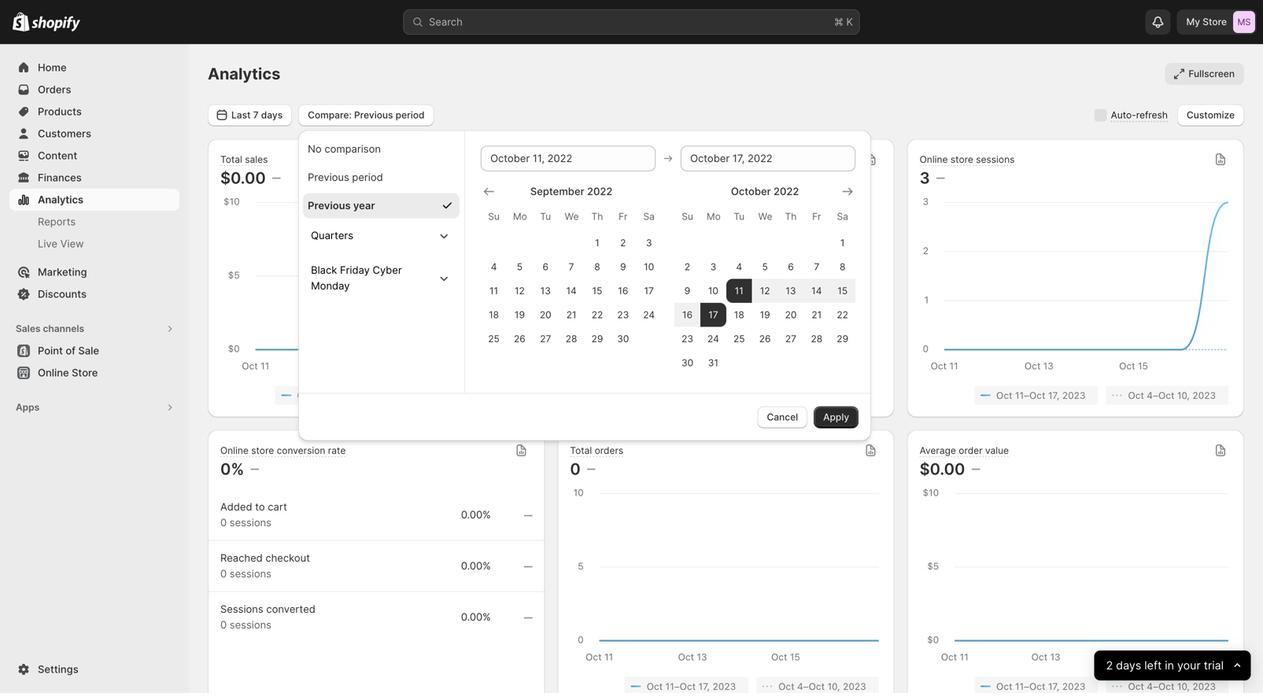 Task type: describe. For each thing, give the bounding box(es) containing it.
period inside button
[[352, 171, 383, 183]]

18 for 2nd 18 button from the left
[[735, 309, 745, 321]]

customers
[[38, 128, 91, 140]]

1 vertical spatial 3
[[646, 237, 652, 249]]

20 for first "20" button
[[540, 309, 552, 321]]

0.00% for reached checkout
[[461, 560, 491, 572]]

22 for 1st "22" button from left
[[592, 309, 603, 321]]

point of sale link
[[9, 340, 180, 362]]

comparison
[[325, 143, 381, 155]]

11 for 18
[[490, 285, 499, 297]]

6 for 1st 6 button from the right
[[788, 261, 794, 273]]

thursday element for september 2022
[[585, 203, 611, 231]]

13 for 1st the 13 'button' from right
[[786, 285, 797, 297]]

21 for 2nd 21 button
[[812, 309, 822, 321]]

of
[[66, 345, 76, 357]]

reached checkout 0 sessions
[[220, 552, 310, 580]]

quarters
[[311, 229, 354, 242]]

added to cart 0 sessions
[[220, 501, 287, 529]]

$0.00 for average
[[920, 460, 966, 479]]

cart
[[268, 501, 287, 513]]

cancel button
[[758, 407, 808, 429]]

sales
[[245, 154, 268, 165]]

2 29 from the left
[[837, 333, 849, 345]]

previous year button
[[303, 193, 460, 218]]

1 12 button from the left
[[507, 279, 533, 303]]

1 21 button from the left
[[559, 303, 585, 327]]

30 for the right 30 button
[[682, 357, 694, 369]]

0 inside sessions converted 0 sessions
[[220, 619, 227, 632]]

content
[[38, 150, 77, 162]]

0 horizontal spatial days
[[261, 109, 283, 121]]

4–oct for average order value
[[1148, 682, 1175, 693]]

0 inside reached checkout 0 sessions
[[220, 568, 227, 580]]

reports
[[38, 216, 76, 228]]

0 vertical spatial analytics
[[208, 64, 281, 83]]

customize button
[[1178, 104, 1245, 126]]

friday
[[340, 264, 370, 276]]

we for october
[[759, 211, 773, 222]]

2 27 button from the left
[[778, 327, 804, 351]]

⌘
[[835, 16, 844, 28]]

period inside dropdown button
[[396, 109, 425, 121]]

23 for the left 23 button
[[618, 309, 629, 321]]

oct 11–oct 17, 2023 button for total sales
[[275, 386, 399, 405]]

no
[[672, 282, 684, 294]]

customers link
[[9, 123, 180, 145]]

quarters button
[[305, 221, 458, 250]]

2 27 from the left
[[786, 333, 797, 345]]

left
[[1145, 659, 1162, 673]]

no comparison
[[308, 143, 381, 155]]

channels
[[43, 323, 84, 335]]

friday element for september 2022
[[611, 203, 636, 231]]

1 15 button from the left
[[585, 279, 611, 303]]

october
[[731, 185, 771, 197]]

reports link
[[9, 211, 180, 233]]

online store conversion rate
[[220, 445, 346, 457]]

to
[[255, 501, 265, 513]]

k
[[847, 16, 854, 28]]

2 5 button from the left
[[753, 255, 778, 279]]

compare:
[[308, 109, 352, 121]]

2 1 from the left
[[841, 237, 845, 249]]

my store image
[[1234, 11, 1256, 33]]

live
[[38, 238, 57, 250]]

5 for first 5 button
[[517, 261, 523, 273]]

11–oct for total sales
[[316, 390, 346, 401]]

0.00% for sessions converted
[[461, 611, 491, 624]]

fr for october 2022
[[813, 211, 822, 222]]

products
[[38, 106, 82, 118]]

fullscreen
[[1189, 68, 1236, 80]]

products link
[[9, 101, 180, 123]]

1 19 button from the left
[[507, 303, 533, 327]]

1 vertical spatial analytics
[[38, 194, 83, 206]]

list for total sales
[[224, 386, 529, 405]]

0 horizontal spatial 10 button
[[636, 255, 662, 279]]

there was no data found for this date range. button
[[558, 139, 895, 418]]

point
[[38, 345, 63, 357]]

view
[[60, 238, 84, 250]]

online store conversion rate button
[[220, 445, 346, 458]]

2 days left in your trial
[[1107, 659, 1224, 673]]

2 29 button from the left
[[830, 327, 856, 351]]

was
[[650, 282, 669, 294]]

your
[[1178, 659, 1201, 673]]

0 inside added to cart 0 sessions
[[220, 517, 227, 529]]

1 18 button from the left
[[481, 303, 507, 327]]

sunday element for october 2022
[[675, 203, 701, 231]]

wednesday element for september
[[559, 203, 585, 231]]

19 for second the '19' button from the left
[[760, 309, 771, 321]]

17 for rightmost 17 button
[[709, 309, 719, 321]]

su for october
[[682, 211, 694, 222]]

there
[[619, 282, 647, 294]]

apps
[[16, 402, 40, 413]]

sunday element for september 2022
[[481, 203, 507, 231]]

apply
[[824, 412, 850, 423]]

1 horizontal spatial 16 button
[[675, 303, 701, 327]]

date
[[779, 282, 801, 294]]

2 21 button from the left
[[804, 303, 830, 327]]

1 26 button from the left
[[507, 327, 533, 351]]

2 horizontal spatial 3
[[920, 169, 931, 188]]

mo for october
[[707, 211, 721, 222]]

5 for 2nd 5 button
[[763, 261, 768, 273]]

my store
[[1187, 16, 1228, 28]]

2 25 button from the left
[[727, 327, 753, 351]]

settings
[[38, 664, 78, 676]]

sessions inside dropdown button
[[977, 154, 1015, 165]]

26 for first 26 button from left
[[514, 333, 526, 345]]

settings link
[[9, 659, 180, 681]]

tuesday element for october 2022
[[727, 203, 753, 231]]

average
[[920, 445, 957, 457]]

previous year
[[308, 199, 375, 212]]

no comparison button
[[303, 136, 460, 162]]

cyber
[[373, 264, 402, 276]]

0 horizontal spatial 17 button
[[636, 279, 662, 303]]

for
[[742, 282, 756, 294]]

2 1 button from the left
[[830, 231, 856, 255]]

oct 4–oct 10, 2023 button for average order value
[[1107, 678, 1229, 694]]

sessions inside sessions converted 0 sessions
[[230, 619, 272, 632]]

sales channels button
[[9, 318, 180, 340]]

found
[[711, 282, 739, 294]]

converted
[[266, 604, 316, 616]]

11 for 12
[[735, 285, 744, 297]]

0 horizontal spatial 24 button
[[636, 303, 662, 327]]

1 13 button from the left
[[533, 279, 559, 303]]

orders link
[[9, 79, 180, 101]]

0 horizontal spatial 30 button
[[611, 327, 636, 351]]

average order value
[[920, 445, 1010, 457]]

finances
[[38, 172, 82, 184]]

sessions inside reached checkout 0 sessions
[[230, 568, 272, 580]]

31 button
[[701, 351, 727, 375]]

auto-refresh
[[1112, 109, 1169, 121]]

online for 0%
[[220, 445, 249, 457]]

content link
[[9, 145, 180, 167]]

1 horizontal spatial 24
[[708, 333, 720, 345]]

no change image for order
[[972, 463, 981, 476]]

2 days left in your trial button
[[1095, 651, 1251, 681]]

online store sessions button
[[920, 154, 1015, 167]]

2 13 button from the left
[[778, 279, 804, 303]]

1 horizontal spatial 17 button
[[701, 303, 727, 327]]

apps button
[[9, 397, 180, 419]]

0 horizontal spatial 16 button
[[611, 279, 636, 303]]

2 8 button from the left
[[830, 255, 856, 279]]

finances link
[[9, 167, 180, 189]]

previous period
[[308, 171, 383, 183]]

no change image for 3
[[937, 172, 945, 185]]

2 yyyy-mm-dd text field from the left
[[681, 146, 856, 171]]

orders
[[38, 83, 71, 96]]

last 7 days
[[232, 109, 283, 121]]

1 horizontal spatial 24 button
[[701, 327, 727, 351]]

0 horizontal spatial 2 button
[[611, 231, 636, 255]]

grid containing september
[[481, 184, 662, 351]]

oct 4–oct 10, 2023 for total sales
[[429, 390, 517, 401]]

previous period button
[[303, 165, 460, 190]]

shopify image
[[13, 12, 29, 31]]

fullscreen button
[[1166, 63, 1245, 85]]

7 for 2nd 7 button from the left
[[815, 261, 820, 273]]

trial
[[1204, 659, 1224, 673]]

17, for total sales
[[349, 390, 361, 401]]

2 4 button from the left
[[727, 255, 753, 279]]

2 6 button from the left
[[778, 255, 804, 279]]

no
[[308, 143, 322, 155]]

21 for 2nd 21 button from the right
[[567, 309, 577, 321]]

live view
[[38, 238, 84, 250]]

rate
[[328, 445, 346, 457]]

19 for 2nd the '19' button from the right
[[515, 309, 525, 321]]

0%
[[220, 460, 244, 479]]

2 18 button from the left
[[727, 303, 753, 327]]

range.
[[804, 282, 834, 294]]

1 horizontal spatial 23 button
[[675, 327, 701, 351]]

value
[[986, 445, 1010, 457]]

2 25 from the left
[[734, 333, 745, 345]]

10, for average order value
[[1178, 682, 1191, 693]]

october 2022
[[731, 185, 800, 197]]

oct 11–oct 17, 2023 button for average order value
[[975, 678, 1099, 694]]

2 19 button from the left
[[753, 303, 778, 327]]

22 for second "22" button from the left
[[837, 309, 849, 321]]

oct 4–oct 10, 2023 for online store sessions
[[1129, 390, 1217, 401]]

1 27 button from the left
[[533, 327, 559, 351]]

friday element for october 2022
[[804, 203, 830, 231]]

no change image for 0
[[587, 463, 596, 476]]

online store link
[[9, 362, 180, 384]]

0 horizontal spatial 23 button
[[611, 303, 636, 327]]

this
[[758, 282, 776, 294]]

total sales button
[[220, 154, 268, 167]]

2022 for october 2022
[[774, 185, 800, 197]]

online for 3
[[920, 154, 949, 165]]

shopify image
[[32, 16, 81, 32]]

⌘ k
[[835, 16, 854, 28]]

1 horizontal spatial 3 button
[[701, 255, 727, 279]]

11–oct for online store sessions
[[1016, 390, 1046, 401]]

sessions converted 0 sessions
[[220, 604, 316, 632]]

last 7 days button
[[208, 104, 292, 126]]

2 12 button from the left
[[753, 279, 778, 303]]

1 horizontal spatial 10 button
[[701, 279, 727, 303]]

2 14 button from the left
[[804, 279, 830, 303]]

1 8 button from the left
[[585, 255, 611, 279]]

black
[[311, 264, 337, 276]]

store for my store
[[1203, 16, 1228, 28]]

customize
[[1187, 109, 1236, 121]]

7 for 1st 7 button from left
[[569, 261, 574, 273]]



Task type: vqa. For each thing, say whether or not it's contained in the screenshot.
middle 2
yes



Task type: locate. For each thing, give the bounding box(es) containing it.
1 22 button from the left
[[585, 303, 611, 327]]

3 up 'was'
[[646, 237, 652, 249]]

11 button for 18
[[481, 279, 507, 303]]

14 button left there
[[559, 279, 585, 303]]

11 button for 12
[[727, 279, 753, 303]]

0
[[570, 460, 581, 479], [220, 517, 227, 529], [220, 568, 227, 580], [220, 619, 227, 632]]

30 button down there
[[611, 327, 636, 351]]

2 8 from the left
[[840, 261, 846, 273]]

30 button
[[611, 327, 636, 351], [675, 351, 701, 375]]

sessions inside added to cart 0 sessions
[[230, 517, 272, 529]]

2 vertical spatial 0.00%
[[461, 611, 491, 624]]

last
[[232, 109, 251, 121]]

0 horizontal spatial 29 button
[[585, 327, 611, 351]]

wednesday element down the "october 2022"
[[753, 203, 778, 231]]

discounts link
[[9, 283, 180, 306]]

2 mo from the left
[[707, 211, 721, 222]]

1 sunday element from the left
[[481, 203, 507, 231]]

1 horizontal spatial $0.00
[[920, 460, 966, 479]]

1 horizontal spatial 22 button
[[830, 303, 856, 327]]

oct 4–oct 10, 2023
[[429, 390, 517, 401], [1129, 390, 1217, 401], [779, 682, 867, 693], [1129, 682, 1217, 693]]

2 vertical spatial online
[[220, 445, 249, 457]]

monday element
[[507, 203, 533, 231], [701, 203, 727, 231]]

oct 11–oct 17, 2023 for online store sessions
[[997, 390, 1086, 401]]

4–oct for online store sessions
[[1148, 390, 1175, 401]]

store inside 'link'
[[72, 367, 98, 379]]

1 6 from the left
[[543, 261, 549, 273]]

19 button
[[507, 303, 533, 327], [753, 303, 778, 327]]

sunday element
[[481, 203, 507, 231], [675, 203, 701, 231]]

wednesday element down september 2022
[[559, 203, 585, 231]]

30 for the leftmost 30 button
[[618, 333, 629, 345]]

no change image
[[272, 172, 281, 185], [972, 463, 981, 476], [524, 561, 533, 574]]

2 vertical spatial no change image
[[524, 561, 533, 574]]

0 horizontal spatial 19 button
[[507, 303, 533, 327]]

30 button left 31
[[675, 351, 701, 375]]

0 horizontal spatial 2
[[621, 237, 626, 249]]

2 su from the left
[[682, 211, 694, 222]]

store for 0%
[[251, 445, 274, 457]]

0 horizontal spatial 3
[[646, 237, 652, 249]]

reached
[[220, 552, 263, 565]]

16 for left 16 button
[[618, 285, 629, 297]]

24 button up 31
[[701, 327, 727, 351]]

2 for 2 button to the right
[[685, 261, 691, 273]]

1 horizontal spatial 9 button
[[675, 279, 701, 303]]

online inside dropdown button
[[920, 154, 949, 165]]

14 right date
[[812, 285, 822, 297]]

1 6 button from the left
[[533, 255, 559, 279]]

sessions
[[977, 154, 1015, 165], [230, 517, 272, 529], [230, 568, 272, 580], [230, 619, 272, 632]]

1 button down september 2022
[[585, 231, 611, 255]]

friday element up range.
[[804, 203, 830, 231]]

tu for october
[[734, 211, 745, 222]]

0 horizontal spatial 25
[[488, 333, 500, 345]]

11–oct for average order value
[[1016, 682, 1046, 693]]

sa for september 2022
[[644, 211, 655, 222]]

1 28 button from the left
[[559, 327, 585, 351]]

1 horizontal spatial 6
[[788, 261, 794, 273]]

th for october 2022
[[786, 211, 797, 222]]

previous inside dropdown button
[[354, 109, 393, 121]]

2 inside dropdown button
[[1107, 659, 1113, 673]]

10 for the leftmost '10' button
[[644, 261, 655, 273]]

1 fr from the left
[[619, 211, 628, 222]]

2 28 from the left
[[811, 333, 823, 345]]

1 horizontal spatial 13 button
[[778, 279, 804, 303]]

sale
[[78, 345, 99, 357]]

10 up 'was'
[[644, 261, 655, 273]]

30 left 31
[[682, 357, 694, 369]]

1 horizontal spatial 28
[[811, 333, 823, 345]]

11–oct
[[316, 390, 346, 401], [1016, 390, 1046, 401], [666, 682, 696, 693], [1016, 682, 1046, 693]]

2 20 from the left
[[786, 309, 797, 321]]

0 horizontal spatial 2022
[[587, 185, 613, 197]]

sales
[[16, 323, 41, 335]]

oct 11–oct 17, 2023 for average order value
[[997, 682, 1086, 693]]

4–oct
[[448, 390, 475, 401], [1148, 390, 1175, 401], [798, 682, 825, 693], [1148, 682, 1175, 693]]

monday element for september
[[507, 203, 533, 231]]

we down september 2022
[[565, 211, 579, 222]]

previous for previous year
[[308, 199, 351, 212]]

sa for october 2022
[[837, 211, 849, 222]]

online store button
[[0, 362, 189, 384]]

6 for 2nd 6 button from right
[[543, 261, 549, 273]]

2 for 2 days left in your trial
[[1107, 659, 1113, 673]]

13 button
[[533, 279, 559, 303], [778, 279, 804, 303]]

6 button down september
[[533, 255, 559, 279]]

2 horizontal spatial no change image
[[972, 463, 981, 476]]

0 horizontal spatial 6
[[543, 261, 549, 273]]

1 horizontal spatial su
[[682, 211, 694, 222]]

we down the "october 2022"
[[759, 211, 773, 222]]

0 horizontal spatial store
[[72, 367, 98, 379]]

sa
[[644, 211, 655, 222], [837, 211, 849, 222]]

analytics link
[[9, 189, 180, 211]]

0 horizontal spatial 7
[[253, 109, 259, 121]]

1 5 from the left
[[517, 261, 523, 273]]

1 horizontal spatial store
[[1203, 16, 1228, 28]]

1 horizontal spatial 15 button
[[830, 279, 856, 303]]

1 29 button from the left
[[585, 327, 611, 351]]

11 button
[[481, 279, 507, 303], [727, 279, 753, 303]]

13
[[541, 285, 551, 297], [786, 285, 797, 297]]

1 14 from the left
[[567, 285, 577, 297]]

0 horizontal spatial 27
[[540, 333, 551, 345]]

2 horizontal spatial online
[[920, 154, 949, 165]]

1 28 from the left
[[566, 333, 578, 345]]

$0.00
[[220, 169, 266, 188], [920, 460, 966, 479]]

1 0.00% from the top
[[461, 509, 491, 521]]

compare: previous period
[[308, 109, 425, 121]]

1 su from the left
[[488, 211, 500, 222]]

1 vertical spatial store
[[251, 445, 274, 457]]

0 horizontal spatial su
[[488, 211, 500, 222]]

0 horizontal spatial 12 button
[[507, 279, 533, 303]]

9 up there
[[621, 261, 626, 273]]

21
[[567, 309, 577, 321], [812, 309, 822, 321]]

previous inside button
[[308, 171, 349, 183]]

24 down 'was'
[[644, 309, 655, 321]]

16 left 'was'
[[618, 285, 629, 297]]

1 monday element from the left
[[507, 203, 533, 231]]

2022 right october
[[774, 185, 800, 197]]

1 mo from the left
[[513, 211, 527, 222]]

online store
[[38, 367, 98, 379]]

2 vertical spatial 3
[[711, 261, 717, 273]]

in
[[1165, 659, 1175, 673]]

0 horizontal spatial 8 button
[[585, 255, 611, 279]]

15 button
[[585, 279, 611, 303], [830, 279, 856, 303]]

period up no comparison button
[[396, 109, 425, 121]]

1 26 from the left
[[514, 333, 526, 345]]

2 grid from the left
[[675, 184, 856, 375]]

6 button
[[533, 255, 559, 279], [778, 255, 804, 279]]

point of sale
[[38, 345, 99, 357]]

1 tuesday element from the left
[[533, 203, 559, 231]]

tuesday element for september 2022
[[533, 203, 559, 231]]

2 th from the left
[[786, 211, 797, 222]]

saturday element up 'was'
[[636, 203, 662, 231]]

0.00% for added to cart
[[461, 509, 491, 521]]

16 button
[[611, 279, 636, 303], [675, 303, 701, 327]]

7 button down september 2022
[[559, 255, 585, 279]]

2 for the left 2 button
[[621, 237, 626, 249]]

1 horizontal spatial grid
[[675, 184, 856, 375]]

26
[[514, 333, 526, 345], [760, 333, 771, 345]]

store down sale
[[72, 367, 98, 379]]

1 horizontal spatial 2022
[[774, 185, 800, 197]]

1 horizontal spatial tu
[[734, 211, 745, 222]]

friday element
[[611, 203, 636, 231], [804, 203, 830, 231]]

1 horizontal spatial 17
[[709, 309, 719, 321]]

1 horizontal spatial 30 button
[[675, 351, 701, 375]]

1 horizontal spatial 21
[[812, 309, 822, 321]]

14 left there
[[567, 285, 577, 297]]

2 4 from the left
[[737, 261, 743, 273]]

0 vertical spatial 9
[[621, 261, 626, 273]]

1 we from the left
[[565, 211, 579, 222]]

days left "left"
[[1117, 659, 1142, 673]]

oct 11–oct 17, 2023 for total sales
[[297, 390, 386, 401]]

7 up range.
[[815, 261, 820, 273]]

0 horizontal spatial 8
[[595, 261, 601, 273]]

analytics down finances
[[38, 194, 83, 206]]

black friday cyber monday button
[[305, 256, 458, 300]]

2 fr from the left
[[813, 211, 822, 222]]

2 13 from the left
[[786, 285, 797, 297]]

previous up 'previous year'
[[308, 171, 349, 183]]

10, for online store sessions
[[1178, 390, 1191, 401]]

0 vertical spatial 17
[[644, 285, 654, 297]]

26 for 1st 26 button from right
[[760, 333, 771, 345]]

0 horizontal spatial 24
[[644, 309, 655, 321]]

14
[[567, 285, 577, 297], [812, 285, 822, 297]]

monday element up found
[[701, 203, 727, 231]]

1 vertical spatial 30
[[682, 357, 694, 369]]

2 20 button from the left
[[778, 303, 804, 327]]

marketing link
[[9, 261, 180, 283]]

13 for 2nd the 13 'button' from right
[[541, 285, 551, 297]]

1 yyyy-mm-dd text field from the left
[[481, 146, 656, 171]]

29
[[592, 333, 603, 345], [837, 333, 849, 345]]

0 horizontal spatial wednesday element
[[559, 203, 585, 231]]

7 down september 2022
[[569, 261, 574, 273]]

1 20 button from the left
[[533, 303, 559, 327]]

grid containing october
[[675, 184, 856, 375]]

10 button left 'for'
[[701, 279, 727, 303]]

list for average order value
[[923, 678, 1229, 694]]

2 5 from the left
[[763, 261, 768, 273]]

1 horizontal spatial we
[[759, 211, 773, 222]]

0 horizontal spatial 1 button
[[585, 231, 611, 255]]

7 right the last
[[253, 109, 259, 121]]

10, for total sales
[[478, 390, 491, 401]]

3
[[920, 169, 931, 188], [646, 237, 652, 249], [711, 261, 717, 273]]

compare: previous period button
[[299, 104, 434, 126]]

7 button up range.
[[804, 255, 830, 279]]

2 26 button from the left
[[753, 327, 778, 351]]

10
[[644, 261, 655, 273], [709, 285, 719, 297]]

16 button down no
[[675, 303, 701, 327]]

1 horizontal spatial 12
[[760, 285, 771, 297]]

home
[[38, 61, 67, 74]]

previous for previous period
[[308, 171, 349, 183]]

tu
[[540, 211, 551, 222], [734, 211, 745, 222]]

1 horizontal spatial 27 button
[[778, 327, 804, 351]]

2 18 from the left
[[735, 309, 745, 321]]

2 left "left"
[[1107, 659, 1113, 673]]

15 left there
[[593, 285, 603, 297]]

saturday element
[[636, 203, 662, 231], [830, 203, 856, 231]]

15 button right date
[[830, 279, 856, 303]]

0 horizontal spatial $0.00
[[220, 169, 266, 188]]

1 horizontal spatial 8
[[840, 261, 846, 273]]

2 15 button from the left
[[830, 279, 856, 303]]

1 20 from the left
[[540, 309, 552, 321]]

average order value button
[[920, 445, 1010, 458]]

0 horizontal spatial 27 button
[[533, 327, 559, 351]]

0 horizontal spatial 16
[[618, 285, 629, 297]]

store inside dropdown button
[[251, 445, 274, 457]]

28
[[566, 333, 578, 345], [811, 333, 823, 345]]

6 button up date
[[778, 255, 804, 279]]

store inside dropdown button
[[951, 154, 974, 165]]

7
[[253, 109, 259, 121], [569, 261, 574, 273], [815, 261, 820, 273]]

28 for second 28 button from the right
[[566, 333, 578, 345]]

1 vertical spatial days
[[1117, 659, 1142, 673]]

2 11 button from the left
[[727, 279, 753, 303]]

1 horizontal spatial 5 button
[[753, 255, 778, 279]]

1 horizontal spatial th
[[786, 211, 797, 222]]

thursday element down september 2022
[[585, 203, 611, 231]]

list for online store sessions
[[923, 386, 1229, 405]]

18
[[489, 309, 499, 321], [735, 309, 745, 321]]

2 15 from the left
[[838, 285, 848, 297]]

sales channels
[[16, 323, 84, 335]]

1 horizontal spatial wednesday element
[[753, 203, 778, 231]]

1 horizontal spatial 29 button
[[830, 327, 856, 351]]

1 vertical spatial 9
[[685, 285, 691, 297]]

thursday element down the "october 2022"
[[778, 203, 804, 231]]

1 29 from the left
[[592, 333, 603, 345]]

1 horizontal spatial 18 button
[[727, 303, 753, 327]]

4–oct for total sales
[[448, 390, 475, 401]]

10 right data
[[709, 285, 719, 297]]

th for september 2022
[[592, 211, 603, 222]]

6 down september
[[543, 261, 549, 273]]

cancel
[[767, 412, 799, 423]]

2 12 from the left
[[760, 285, 771, 297]]

1 7 button from the left
[[559, 255, 585, 279]]

1 21 from the left
[[567, 309, 577, 321]]

no change image for 0%
[[251, 463, 259, 476]]

saturday element up range.
[[830, 203, 856, 231]]

yyyy-mm-dd text field up september 2022
[[481, 146, 656, 171]]

2 26 from the left
[[760, 333, 771, 345]]

1 horizontal spatial 3
[[711, 261, 717, 273]]

2 button up there
[[611, 231, 636, 255]]

tuesday element down october
[[727, 203, 753, 231]]

0 horizontal spatial 28 button
[[559, 327, 585, 351]]

1 27 from the left
[[540, 333, 551, 345]]

tuesday element
[[533, 203, 559, 231], [727, 203, 753, 231]]

17 button left no
[[636, 279, 662, 303]]

0 vertical spatial 24
[[644, 309, 655, 321]]

live view link
[[9, 233, 180, 255]]

th down the "october 2022"
[[786, 211, 797, 222]]

thursday element for october 2022
[[778, 203, 804, 231]]

1 11 button from the left
[[481, 279, 507, 303]]

24 button down 'was'
[[636, 303, 662, 327]]

20 for second "20" button
[[786, 309, 797, 321]]

1 horizontal spatial 20 button
[[778, 303, 804, 327]]

oct 4–oct 10, 2023 button for online store sessions
[[1107, 386, 1229, 405]]

1 button up range.
[[830, 231, 856, 255]]

2 up there
[[621, 237, 626, 249]]

0 horizontal spatial 20 button
[[533, 303, 559, 327]]

search
[[429, 16, 463, 28]]

24 up 31
[[708, 333, 720, 345]]

1 wednesday element from the left
[[559, 203, 585, 231]]

30
[[618, 333, 629, 345], [682, 357, 694, 369]]

friday element down september 2022
[[611, 203, 636, 231]]

analytics up the last
[[208, 64, 281, 83]]

list
[[224, 386, 529, 405], [923, 386, 1229, 405], [574, 678, 879, 694], [923, 678, 1229, 694]]

wednesday element
[[559, 203, 585, 231], [753, 203, 778, 231]]

1 1 button from the left
[[585, 231, 611, 255]]

$0.00 down total sales dropdown button
[[220, 169, 266, 188]]

data
[[687, 282, 709, 294]]

oct 4–oct 10, 2023 for average order value
[[1129, 682, 1217, 693]]

3 down online store sessions dropdown button
[[920, 169, 931, 188]]

saturday element for september 2022
[[636, 203, 662, 231]]

wednesday element for october
[[753, 203, 778, 231]]

1 12 from the left
[[515, 285, 525, 297]]

refresh
[[1137, 109, 1169, 121]]

previous up the quarters
[[308, 199, 351, 212]]

0 horizontal spatial store
[[251, 445, 274, 457]]

1 25 button from the left
[[481, 327, 507, 351]]

we for september
[[565, 211, 579, 222]]

17, for online store sessions
[[1049, 390, 1060, 401]]

0 vertical spatial days
[[261, 109, 283, 121]]

0 vertical spatial no change image
[[272, 172, 281, 185]]

23 for rightmost 23 button
[[682, 333, 694, 345]]

2 2022 from the left
[[774, 185, 800, 197]]

1 horizontal spatial 4 button
[[727, 255, 753, 279]]

1 4 from the left
[[491, 261, 497, 273]]

no change image
[[937, 172, 945, 185], [251, 463, 259, 476], [587, 463, 596, 476], [524, 510, 533, 522], [524, 612, 533, 625]]

17 for the leftmost 17 button
[[644, 285, 654, 297]]

18 for 1st 18 button from the left
[[489, 309, 499, 321]]

29 button
[[585, 327, 611, 351], [830, 327, 856, 351]]

23 button down there
[[611, 303, 636, 327]]

0 horizontal spatial 20
[[540, 309, 552, 321]]

2 we from the left
[[759, 211, 773, 222]]

28 for 1st 28 button from right
[[811, 333, 823, 345]]

$0.00 down average
[[920, 460, 966, 479]]

1 14 button from the left
[[559, 279, 585, 303]]

fr for september 2022
[[619, 211, 628, 222]]

10 button up 'was'
[[636, 255, 662, 279]]

su for september
[[488, 211, 500, 222]]

$0.00 for total
[[220, 169, 266, 188]]

0 horizontal spatial sunday element
[[481, 203, 507, 231]]

9 button up there
[[611, 255, 636, 279]]

9 right no
[[685, 285, 691, 297]]

yyyy-mm-dd text field up the "october 2022"
[[681, 146, 856, 171]]

16 button left 'was'
[[611, 279, 636, 303]]

2 0.00% from the top
[[461, 560, 491, 572]]

days right the last
[[261, 109, 283, 121]]

17 down found
[[709, 309, 719, 321]]

1 horizontal spatial online
[[220, 445, 249, 457]]

2 friday element from the left
[[804, 203, 830, 231]]

oct 4–oct 10, 2023 button for total sales
[[407, 386, 529, 405]]

0 horizontal spatial 11
[[490, 285, 499, 297]]

2 horizontal spatial 7
[[815, 261, 820, 273]]

3 0.00% from the top
[[461, 611, 491, 624]]

mo for september
[[513, 211, 527, 222]]

16 for 16 button to the right
[[683, 309, 693, 321]]

30 down there
[[618, 333, 629, 345]]

1 horizontal spatial monday element
[[701, 203, 727, 231]]

2 tu from the left
[[734, 211, 745, 222]]

2022
[[587, 185, 613, 197], [774, 185, 800, 197]]

15 right range.
[[838, 285, 848, 297]]

15 button left there
[[585, 279, 611, 303]]

online store sessions
[[920, 154, 1015, 165]]

2 wednesday element from the left
[[753, 203, 778, 231]]

1 th from the left
[[592, 211, 603, 222]]

3 button up 'was'
[[636, 231, 662, 255]]

store for online store
[[72, 367, 98, 379]]

tuesday element down september
[[533, 203, 559, 231]]

1 grid from the left
[[481, 184, 662, 351]]

1 horizontal spatial days
[[1117, 659, 1142, 673]]

1 horizontal spatial 19
[[760, 309, 771, 321]]

1 thursday element from the left
[[585, 203, 611, 231]]

2 28 button from the left
[[804, 327, 830, 351]]

1 horizontal spatial 2 button
[[675, 255, 701, 279]]

2 thursday element from the left
[[778, 203, 804, 231]]

14 button right date
[[804, 279, 830, 303]]

3 button
[[636, 231, 662, 255], [701, 255, 727, 279]]

2022 right september
[[587, 185, 613, 197]]

2 7 button from the left
[[804, 255, 830, 279]]

0 horizontal spatial yyyy-mm-dd text field
[[481, 146, 656, 171]]

fr up there
[[619, 211, 628, 222]]

previous up no comparison button
[[354, 109, 393, 121]]

27
[[540, 333, 551, 345], [786, 333, 797, 345]]

2 saturday element from the left
[[830, 203, 856, 231]]

tu down october
[[734, 211, 745, 222]]

1 25 from the left
[[488, 333, 500, 345]]

23 down no
[[682, 333, 694, 345]]

1 horizontal spatial 8 button
[[830, 255, 856, 279]]

tu down september
[[540, 211, 551, 222]]

monday element down september
[[507, 203, 533, 231]]

store right my
[[1203, 16, 1228, 28]]

store for 3
[[951, 154, 974, 165]]

17 left no
[[644, 285, 654, 297]]

9 for the leftmost 9 button
[[621, 261, 626, 273]]

0 horizontal spatial grid
[[481, 184, 662, 351]]

YYYY-MM-DD text field
[[481, 146, 656, 171], [681, 146, 856, 171]]

0 horizontal spatial 12
[[515, 285, 525, 297]]

september 2022
[[531, 185, 613, 197]]

2 button up no
[[675, 255, 701, 279]]

previous inside 'button'
[[308, 199, 351, 212]]

20
[[540, 309, 552, 321], [786, 309, 797, 321]]

6 up date
[[788, 261, 794, 273]]

year
[[353, 199, 375, 212]]

2 19 from the left
[[760, 309, 771, 321]]

th down september 2022
[[592, 211, 603, 222]]

1 horizontal spatial 10
[[709, 285, 719, 297]]

monday element for october
[[701, 203, 727, 231]]

grid
[[481, 184, 662, 351], [675, 184, 856, 375]]

23 button
[[611, 303, 636, 327], [675, 327, 701, 351]]

1 15 from the left
[[593, 285, 603, 297]]

online inside 'link'
[[38, 367, 69, 379]]

16 down no
[[683, 309, 693, 321]]

1 horizontal spatial 4
[[737, 261, 743, 273]]

1 8 from the left
[[595, 261, 601, 273]]

7 inside dropdown button
[[253, 109, 259, 121]]

23 down there
[[618, 309, 629, 321]]

23 button down no
[[675, 327, 701, 351]]

1 horizontal spatial sa
[[837, 211, 849, 222]]

1 13 from the left
[[541, 285, 551, 297]]

conversion
[[277, 445, 326, 457]]

0 vertical spatial previous
[[354, 109, 393, 121]]

1 22 from the left
[[592, 309, 603, 321]]

2 14 from the left
[[812, 285, 822, 297]]

0 horizontal spatial 3 button
[[636, 231, 662, 255]]

3 up found
[[711, 261, 717, 273]]

1 vertical spatial 24
[[708, 333, 720, 345]]

11
[[490, 285, 499, 297], [735, 285, 744, 297]]

point of sale button
[[0, 340, 189, 362]]

1 friday element from the left
[[611, 203, 636, 231]]

1 vertical spatial period
[[352, 171, 383, 183]]

10 for right '10' button
[[709, 285, 719, 297]]

1 5 button from the left
[[507, 255, 533, 279]]

9 button right 'was'
[[675, 279, 701, 303]]

thursday element
[[585, 203, 611, 231], [778, 203, 804, 231]]

1 1 from the left
[[595, 237, 600, 249]]

1 tu from the left
[[540, 211, 551, 222]]

fr up range.
[[813, 211, 822, 222]]

1 horizontal spatial period
[[396, 109, 425, 121]]

2 22 from the left
[[837, 309, 849, 321]]

2 22 button from the left
[[830, 303, 856, 327]]

store
[[1203, 16, 1228, 28], [72, 367, 98, 379]]

1 horizontal spatial 25 button
[[727, 327, 753, 351]]

0 horizontal spatial saturday element
[[636, 203, 662, 231]]

0 horizontal spatial 7 button
[[559, 255, 585, 279]]

2022 for september 2022
[[587, 185, 613, 197]]

0 horizontal spatial 13
[[541, 285, 551, 297]]

28 button
[[559, 327, 585, 351], [804, 327, 830, 351]]

tu for september
[[540, 211, 551, 222]]

oct 11–oct 17, 2023
[[297, 390, 386, 401], [997, 390, 1086, 401], [647, 682, 736, 693], [997, 682, 1086, 693]]

saturday element for october 2022
[[830, 203, 856, 231]]

0 horizontal spatial 29
[[592, 333, 603, 345]]

online inside dropdown button
[[220, 445, 249, 457]]

17 button down found
[[701, 303, 727, 327]]

31
[[709, 357, 719, 369]]

sessions
[[220, 604, 264, 616]]

2 up data
[[685, 261, 691, 273]]

0 horizontal spatial 23
[[618, 309, 629, 321]]

0 horizontal spatial 9 button
[[611, 255, 636, 279]]

1 horizontal spatial 7
[[569, 261, 574, 273]]

period up year
[[352, 171, 383, 183]]

3 button up found
[[701, 255, 727, 279]]

black friday cyber monday
[[311, 264, 402, 292]]

1 4 button from the left
[[481, 255, 507, 279]]

1 horizontal spatial 5
[[763, 261, 768, 273]]

0 horizontal spatial 21
[[567, 309, 577, 321]]

17, for average order value
[[1049, 682, 1060, 693]]

9 for the right 9 button
[[685, 285, 691, 297]]

1 vertical spatial 23
[[682, 333, 694, 345]]

oct 11–oct 17, 2023 button
[[275, 386, 399, 405], [975, 386, 1099, 405], [625, 678, 749, 694], [975, 678, 1099, 694]]



